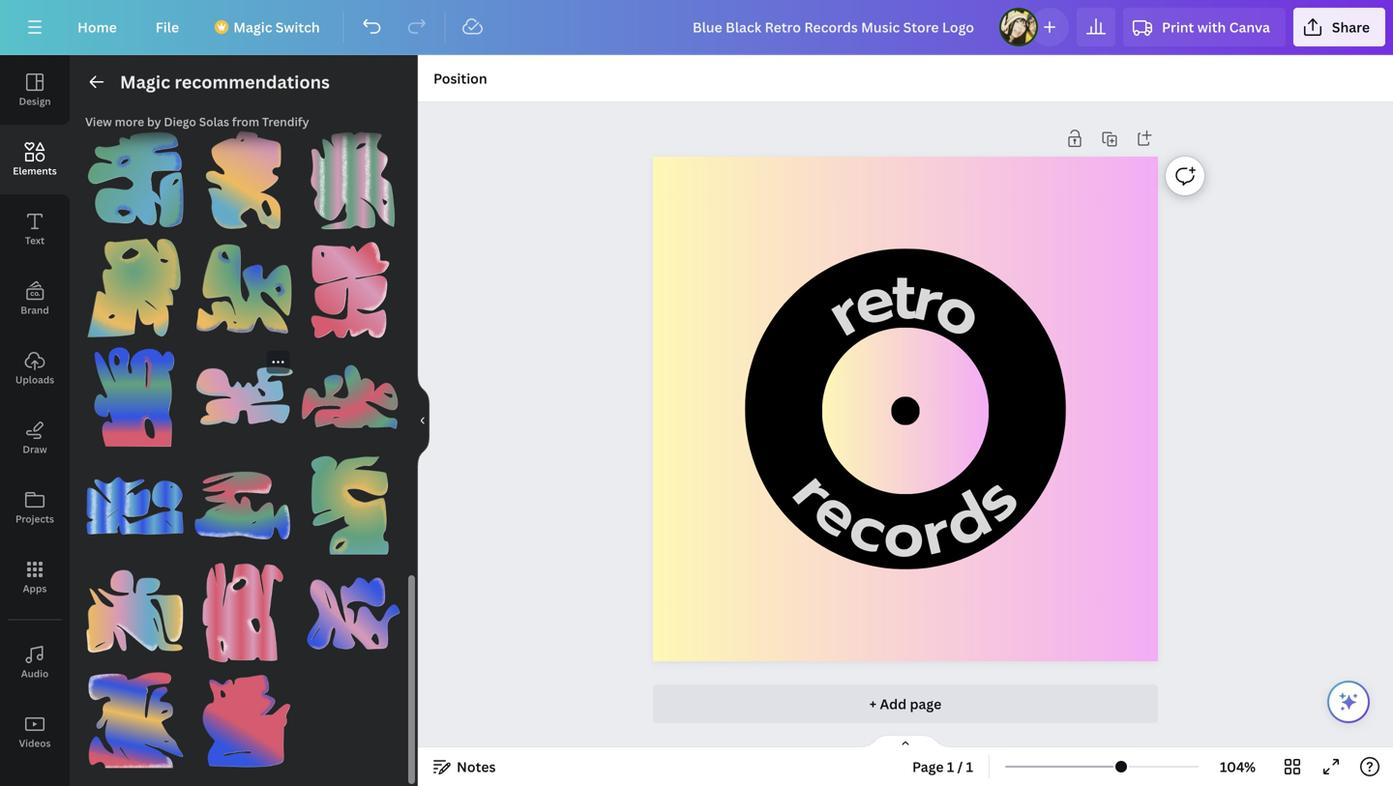Task type: locate. For each thing, give the bounding box(es) containing it.
print with canva
[[1162, 18, 1271, 36]]

share
[[1332, 18, 1370, 36]]

main menu bar
[[0, 0, 1394, 55]]

magic left switch
[[233, 18, 272, 36]]

apps button
[[0, 543, 70, 613]]

abstract cut out gradient shape image
[[85, 131, 185, 231], [193, 131, 294, 231], [301, 131, 402, 231], [85, 239, 185, 339], [193, 239, 294, 339], [301, 239, 402, 339], [85, 347, 185, 447], [193, 347, 294, 447], [301, 347, 402, 447], [85, 455, 185, 555], [193, 455, 294, 555], [301, 455, 402, 555], [85, 563, 185, 663], [193, 563, 294, 663], [301, 563, 402, 663], [85, 671, 185, 771], [193, 671, 294, 771]]

e
[[843, 248, 905, 353], [794, 463, 881, 563]]

1 horizontal spatial 1
[[966, 758, 974, 777]]

design button
[[0, 55, 70, 125]]

magic inside button
[[233, 18, 272, 36]]

0 horizontal spatial 1
[[947, 758, 954, 777]]

draw
[[23, 443, 47, 456]]

draw button
[[0, 404, 70, 473]]

with
[[1198, 18, 1226, 36]]

diego
[[164, 114, 196, 130]]

apps
[[23, 583, 47, 596]]

1 right /
[[966, 758, 974, 777]]

1 vertical spatial e
[[794, 463, 881, 563]]

0 vertical spatial magic
[[233, 18, 272, 36]]

elements
[[13, 165, 57, 178]]

uploads
[[15, 374, 54, 387]]

switch
[[276, 18, 320, 36]]

2 1 from the left
[[966, 758, 974, 777]]

1 left /
[[947, 758, 954, 777]]

t
[[892, 248, 918, 346]]

magic
[[233, 18, 272, 36], [120, 70, 170, 94]]

projects button
[[0, 473, 70, 543]]

magic for magic recommendations
[[120, 70, 170, 94]]

d
[[926, 469, 1008, 573]]

1 vertical spatial magic
[[120, 70, 170, 94]]

group
[[85, 119, 185, 231], [193, 119, 294, 231], [301, 119, 402, 231], [85, 227, 185, 339], [193, 227, 294, 339], [301, 227, 402, 339], [85, 335, 185, 447], [301, 335, 402, 447], [193, 347, 294, 447], [85, 443, 185, 555], [301, 443, 402, 555], [193, 455, 294, 555], [85, 551, 185, 663], [193, 551, 294, 663], [301, 551, 402, 663], [85, 659, 185, 771], [193, 659, 294, 771]]

brand
[[21, 304, 49, 317]]

page
[[910, 695, 942, 714]]

1 1 from the left
[[947, 758, 954, 777]]

/
[[958, 758, 963, 777]]

1 horizontal spatial magic
[[233, 18, 272, 36]]

1 vertical spatial o
[[882, 487, 926, 584]]

104%
[[1220, 758, 1256, 777]]

share button
[[1294, 8, 1386, 46]]

from
[[232, 114, 259, 130]]

o
[[918, 259, 1002, 364], [882, 487, 926, 584]]

by
[[147, 114, 161, 130]]

r
[[905, 249, 953, 350], [809, 264, 881, 361], [770, 451, 860, 532], [913, 483, 960, 582]]

view more by diego solas from trendify
[[85, 114, 309, 130]]

home
[[77, 18, 117, 36]]

file
[[156, 18, 179, 36]]

0 horizontal spatial magic
[[120, 70, 170, 94]]

text button
[[0, 195, 70, 264]]

more
[[115, 114, 144, 130]]

Design title text field
[[677, 8, 992, 46]]

1
[[947, 758, 954, 777], [966, 758, 974, 777]]

+ add page button
[[653, 685, 1158, 724]]

audio
[[21, 668, 49, 681]]

design
[[19, 95, 51, 108]]

magic up the by
[[120, 70, 170, 94]]

e for r
[[794, 463, 881, 563]]

0 vertical spatial e
[[843, 248, 905, 353]]

view more by diego solas button
[[85, 114, 229, 130]]

s
[[950, 454, 1041, 544]]

position button
[[426, 63, 495, 94]]



Task type: describe. For each thing, give the bounding box(es) containing it.
magic switch
[[233, 18, 320, 36]]

magic for magic switch
[[233, 18, 272, 36]]

recommendations
[[175, 70, 330, 94]]

videos button
[[0, 698, 70, 767]]

side panel tab list
[[0, 55, 70, 787]]

uploads button
[[0, 334, 70, 404]]

page
[[913, 758, 944, 777]]

+
[[870, 695, 877, 714]]

audio button
[[0, 628, 70, 698]]

elements button
[[0, 125, 70, 195]]

magic recommendations
[[120, 70, 330, 94]]

notes
[[457, 758, 496, 777]]

projects
[[15, 513, 54, 526]]

page 1 / 1
[[913, 758, 974, 777]]

position
[[434, 69, 487, 88]]

solas
[[199, 114, 229, 130]]

file button
[[140, 8, 195, 46]]

trendify
[[262, 114, 309, 130]]

videos
[[19, 737, 51, 750]]

104% button
[[1207, 752, 1270, 783]]

canva assistant image
[[1337, 691, 1361, 714]]

notes button
[[426, 752, 504, 783]]

0 vertical spatial o
[[918, 259, 1002, 364]]

print
[[1162, 18, 1195, 36]]

trendify button
[[262, 114, 309, 130]]

magic switch button
[[202, 8, 335, 46]]

print with canva button
[[1124, 8, 1286, 46]]

c
[[837, 478, 900, 580]]

text
[[25, 234, 45, 247]]

e for o
[[843, 248, 905, 353]]

show pages image
[[859, 734, 952, 750]]

add
[[880, 695, 907, 714]]

hide image
[[417, 375, 430, 467]]

view
[[85, 114, 112, 130]]

home link
[[62, 8, 132, 46]]

+ add page
[[870, 695, 942, 714]]

brand button
[[0, 264, 70, 334]]

canva
[[1230, 18, 1271, 36]]



Task type: vqa. For each thing, say whether or not it's contained in the screenshot.
e corresponding to r
yes



